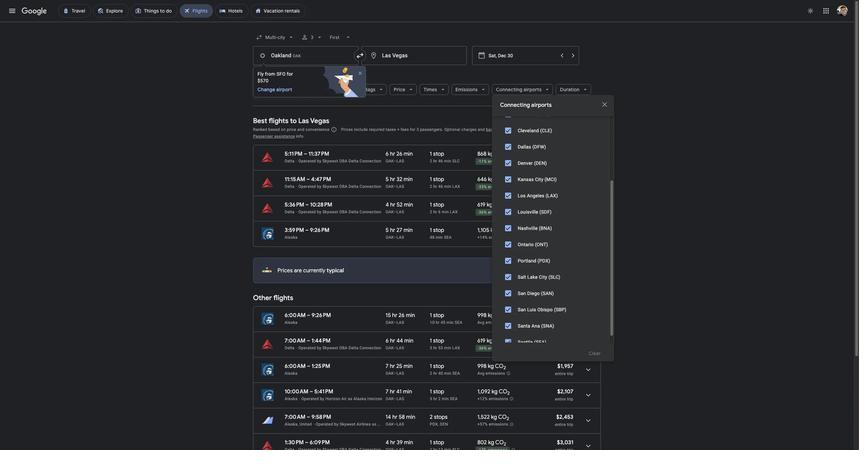 Task type: vqa. For each thing, say whether or not it's contained in the screenshot.
the leftmost 'News'
no



Task type: describe. For each thing, give the bounding box(es) containing it.
air
[[342, 397, 347, 402]]

las for 6 hr 26 min
[[397, 159, 404, 164]]

burbank
[[518, 112, 536, 117]]

denver
[[518, 161, 533, 166]]

change airport button
[[258, 86, 304, 93]]

add flight button
[[253, 71, 292, 82]]

min inside 1 stop 2 hr 46 min slc
[[444, 159, 451, 164]]

las for 7 hr 41 min
[[397, 397, 404, 402]]

oak for 15 hr 26 min
[[386, 321, 394, 326]]

$2,453
[[557, 415, 574, 421]]

5 for 5 hr 27 min
[[386, 227, 389, 234]]

operated down 10:00 am – 5:41 pm
[[302, 397, 319, 402]]

sea for 7 hr 41 min
[[450, 397, 458, 402]]

Departure time: 11:15 AM. text field
[[285, 176, 305, 183]]

los angeles (lax)
[[518, 193, 558, 199]]

flights for best
[[269, 117, 289, 125]]

1 for 1 stop 3 hr 2 min sea
[[430, 389, 432, 396]]

$1,795
[[558, 176, 574, 183]]

as for 7
[[348, 397, 353, 402]]

entire for $2,453
[[555, 423, 566, 428]]

denver (den)
[[518, 161, 547, 166]]

6 hr 26 min oak – las
[[386, 151, 413, 164]]

stop for 1 stop 2 hr 46 min lax
[[433, 176, 444, 183]]

kg for 4 hr 39 min
[[488, 440, 494, 447]]

10:00 am
[[285, 389, 309, 396]]

emissions inside 1,105 kg co 2 +14% emissions
[[489, 236, 509, 240]]

flight details. leaves oakland international airport at 6:00 am on saturday, december 30 and arrives at harry reid international airport at 1:25 pm on saturday, december 30. image
[[580, 362, 597, 379]]

are
[[294, 268, 302, 275]]

1 stop flight. element for 15 hr 26 min
[[430, 313, 444, 320]]

2 inside 646 kg co 2 -33% emissions
[[504, 178, 506, 184]]

min inside 5 hr 32 min oak – las
[[404, 176, 413, 183]]

48
[[430, 236, 435, 240]]

skywest down 'air'
[[340, 423, 356, 428]]

dba for 10:28 pm
[[339, 210, 348, 215]]

5:36 pm
[[285, 202, 304, 209]]

2 inside 1 stop 2 hr 46 min slc
[[430, 159, 432, 164]]

- for 4 hr 52 min
[[478, 210, 479, 215]]

hr inside 6 hr 44 min oak – las
[[390, 338, 395, 345]]

airlines button
[[325, 82, 358, 98]]

3 inside popup button
[[311, 35, 314, 40]]

layover (1 of 1) is a 2 hr 40 min layover at seattle-tacoma international airport in seattle. element
[[430, 371, 474, 377]]

arrival time: 9:26 pm. text field for 3:59 pm
[[310, 227, 330, 234]]

kg for 4 hr 52 min
[[487, 202, 493, 209]]

layover (1 of 2) is a 6 hr 54 min layover at portland international airport in portland. layover (2 of 2) is a 1 hr 43 min layover at denver international airport in denver. element
[[430, 422, 474, 428]]

$1,464
[[557, 313, 574, 319]]

alaska inside 3:59 pm – 9:26 pm alaska
[[285, 236, 298, 240]]

1 for 1 stop 2 hr 6 min lax
[[430, 202, 432, 209]]

4 hr 39 min
[[386, 440, 413, 447]]

2 inside 1,522 kg co 2
[[507, 417, 509, 422]]

operated for 5:11 pm
[[299, 159, 316, 164]]

6 for 6 hr 44 min
[[386, 338, 389, 345]]

hr inside 1 stop 10 hr 45 min sea
[[436, 321, 440, 326]]

998 kg co 2 for $1,957
[[478, 364, 506, 372]]

619 kg co 2 for 6 hr 44 min
[[478, 338, 505, 346]]

flight details. leaves oakland international airport at 1:30 pm on saturday, december 30 and arrives at harry reid international airport at 6:09 pm on saturday, december 30. image
[[580, 439, 597, 451]]

2 inside 1,092 kg co 2
[[508, 391, 510, 397]]

all
[[266, 87, 272, 93]]

total duration 5 hr 32 min. element
[[386, 176, 430, 184]]

add
[[261, 73, 271, 79]]

– inside 7 hr 25 min oak – las
[[394, 372, 397, 377]]

min inside 5 hr 27 min oak – las
[[404, 227, 413, 234]]

for inside prices include required taxes + fees for 3 passengers. optional charges and bag fees may apply. passenger assistance
[[410, 127, 416, 132]]

– inside 6 hr 26 min oak – las
[[394, 159, 397, 164]]

connection for 6 hr 26 min
[[360, 159, 381, 164]]

hr inside 5 hr 27 min oak – las
[[390, 227, 395, 234]]

5:36 pm – 10:28 pm
[[285, 202, 332, 209]]

5:41 pm
[[314, 389, 333, 396]]

alaska down 14
[[378, 423, 391, 428]]

kg for 7 hr 25 min
[[488, 364, 494, 370]]

1 stop
[[430, 440, 444, 447]]

1 vertical spatial airlines
[[357, 423, 371, 428]]

co for 15 hr 26 min
[[495, 313, 504, 319]]

6 hr 44 min oak – las
[[386, 338, 414, 351]]

5:11 pm
[[285, 151, 303, 158]]

santa
[[518, 324, 531, 329]]

6 inside 1 stop 2 hr 6 min lax
[[438, 210, 441, 215]]

kg inside 1,105 kg co 2 +14% emissions
[[491, 227, 497, 234]]

15 hr 26 min oak – las
[[386, 313, 415, 326]]

25
[[397, 364, 402, 370]]

layover (1 of 1) is a 10 hr 45 min layover at seattle-tacoma international airport in seattle. element
[[430, 320, 474, 326]]

airport
[[276, 87, 292, 93]]

skywest
[[392, 423, 408, 428]]

Departure time: 3:59 PM. text field
[[285, 227, 304, 234]]

32
[[397, 176, 403, 183]]

min inside the 1 stop 2 hr 46 min lax
[[444, 185, 451, 189]]

stop for 1 stop 3 hr 2 min sea
[[433, 389, 444, 396]]

dba for 1:44 pm
[[339, 346, 348, 351]]

802 kg co 2
[[478, 440, 506, 448]]

flight details. leaves oakland international airport at 7:00 am on saturday, december 30 and arrives at harry reid international airport at 9:58 pm on saturday, december 30. image
[[580, 413, 597, 430]]

bag
[[486, 127, 493, 132]]

co for 4 hr 52 min
[[494, 202, 503, 209]]

– inside 4 hr 52 min oak – las
[[394, 210, 397, 215]]

802
[[478, 440, 487, 447]]

Departure text field
[[489, 47, 556, 65]]

oak for 5 hr 32 min
[[386, 185, 394, 189]]

1 stop flight. element for 5 hr 27 min
[[430, 227, 444, 235]]

– inside 7 hr 41 min oak – las
[[394, 397, 397, 402]]

kg for 15 hr 26 min
[[488, 313, 494, 319]]

leaves oakland international airport at 10:00 am on saturday, december 30 and arrives at harry reid international airport at 5:41 pm on saturday, december 30. element
[[285, 389, 333, 396]]

bag fees button
[[486, 127, 503, 132]]

slc
[[453, 159, 460, 164]]

leaves oakland international airport at 7:00 am on saturday, december 30 and arrives at harry reid international airport at 1:44 pm on saturday, december 30. element
[[285, 338, 331, 345]]

for inside fly from sfo for $570 change airport
[[287, 71, 293, 77]]

26 for 15
[[399, 313, 405, 319]]

(cle)
[[540, 128, 552, 134]]

2 fees from the left
[[494, 127, 503, 132]]

7:00 am for 7:00 am – 1:44 pm
[[285, 338, 306, 345]]

salt lake city (slc)
[[518, 275, 561, 280]]

– right 5:11 pm text field
[[304, 151, 307, 158]]

2 inside 2 stops pdx , den
[[430, 415, 433, 421]]

min right 39
[[404, 440, 413, 447]]

Arrival time: 6:09 PM. text field
[[310, 440, 330, 447]]

1957 US dollars text field
[[558, 364, 574, 370]]

include
[[354, 127, 368, 132]]

1 stop 3 hr 2 min sea
[[430, 389, 458, 402]]

1 horizon from the left
[[326, 397, 340, 402]]

hr left 39
[[390, 440, 396, 447]]

apply.
[[513, 127, 524, 132]]

connecting airports inside popup button
[[496, 87, 542, 93]]

stops, not selected image
[[294, 82, 323, 98]]

price
[[287, 127, 296, 132]]

only
[[582, 111, 593, 118]]

burbank (bur)
[[518, 112, 550, 117]]

duration button
[[556, 82, 591, 98]]

las for 15 hr 26 min
[[397, 321, 404, 326]]

total duration 7 hr 41 min. element
[[386, 389, 430, 397]]

hr inside 1 stop 2 hr 40 min sea
[[434, 372, 437, 377]]

flight details. leaves oakland international airport at 10:00 am on saturday, december 30 and arrives at harry reid international airport at 5:41 pm on saturday, december 30. image
[[580, 388, 597, 404]]

seattle
[[518, 340, 533, 346]]

prices include required taxes + fees for 3 passengers. optional charges and bag fees may apply. passenger assistance
[[253, 127, 524, 139]]

loading results progress bar
[[0, 22, 854, 23]]

fly
[[258, 71, 264, 77]]

min inside 6 hr 44 min oak – las
[[404, 338, 414, 345]]

hr inside 1 stop 3 hr 2 min sea
[[434, 397, 437, 402]]

– left 4:47 pm
[[307, 176, 310, 183]]

4:47 pm
[[311, 176, 331, 183]]

+57%
[[478, 423, 488, 428]]

prices for include
[[341, 127, 353, 132]]

min inside 4 hr 52 min oak – las
[[404, 202, 413, 209]]

avg emissions for $1,957
[[478, 372, 505, 377]]

obispo
[[538, 308, 553, 313]]

min inside 1 stop 10 hr 45 min sea
[[447, 321, 454, 326]]

required
[[369, 127, 385, 132]]

nashville (bna)
[[518, 226, 552, 231]]

$2,453 entire trip
[[555, 415, 574, 428]]

2 inside 1 stop 2 hr 40 min sea
[[430, 372, 432, 377]]

– up united
[[307, 415, 310, 421]]

co for 4 hr 39 min
[[496, 440, 504, 447]]

- for 6 hr 26 min
[[478, 159, 479, 164]]

1 stop 3 hr 53 min lax
[[430, 338, 460, 351]]

total duration 15 hr 26 min. element
[[386, 313, 430, 320]]

oak for 6 hr 26 min
[[386, 159, 394, 164]]

hr inside 5 hr 32 min oak – las
[[390, 176, 395, 183]]

price button
[[390, 82, 417, 98]]

times button
[[420, 82, 449, 98]]

pdx
[[430, 423, 438, 428]]

min inside 1 stop 2 hr 40 min sea
[[444, 372, 451, 377]]

connection for 6 hr 44 min
[[360, 346, 381, 351]]

– left 5:41 pm text box
[[310, 389, 313, 396]]

airports inside popup button
[[524, 87, 542, 93]]

layover (1 of 1) is a 48 min layover at seattle-tacoma international airport in seattle. element
[[430, 235, 474, 241]]

dba for 4:47 pm
[[339, 185, 348, 189]]

9:58 pm
[[312, 415, 331, 421]]

min inside 1 stop 3 hr 2 min sea
[[442, 397, 449, 402]]

$2,107
[[558, 389, 574, 396]]

salt
[[518, 275, 526, 280]]

1,092 kg co 2
[[478, 389, 510, 397]]

2 inside the 1 stop 2 hr 46 min lax
[[430, 185, 432, 189]]

all filters button
[[253, 82, 291, 98]]

co for 14 hr 58 min
[[498, 415, 507, 421]]

1795 US dollars text field
[[558, 176, 574, 183]]

co up -11% emissions at the top
[[495, 151, 504, 158]]

connection for 4 hr 52 min
[[360, 210, 381, 215]]

1 stop flight. element for 6 hr 26 min
[[430, 151, 444, 159]]

stop for 1 stop 48 min sea
[[433, 227, 444, 234]]

lax for 5 hr 32 min
[[453, 185, 460, 189]]

Departure time: 5:36 PM. text field
[[285, 202, 304, 209]]

operated by horizon air as alaska horizon
[[302, 397, 382, 402]]

– left arrival time: 1:44 pm. text field
[[307, 338, 310, 345]]

2 inside 1 stop 2 hr 6 min lax
[[430, 210, 432, 215]]

airlines inside popup button
[[329, 87, 346, 93]]

(den)
[[534, 161, 547, 166]]

Departure time: 7:00 AM. text field
[[285, 338, 306, 345]]

868
[[478, 151, 487, 158]]

1 stop 2 hr 6 min lax
[[430, 202, 458, 215]]

vegas
[[310, 117, 329, 125]]

and inside prices include required taxes + fees for 3 passengers. optional charges and bag fees may apply. passenger assistance
[[478, 127, 485, 132]]

(sbp)
[[554, 308, 567, 313]]

2 inside 802 kg co 2
[[504, 442, 506, 448]]

as for 14
[[372, 423, 377, 428]]

learn more about ranking image
[[331, 127, 337, 133]]

2 stops pdx , den
[[430, 415, 448, 428]]

Departure time: 5:11 PM. text field
[[285, 151, 303, 158]]

alaska inside 6:00 am – 1:25 pm alaska
[[285, 372, 298, 377]]

$1,957
[[558, 364, 574, 370]]

las
[[298, 117, 309, 125]]

avg for 7 hr 25 min
[[478, 372, 485, 377]]

duration
[[560, 87, 580, 93]]

dallas (dfw)
[[518, 144, 546, 150]]

hr inside 4 hr 52 min oak – las
[[390, 202, 396, 209]]

1,092
[[478, 389, 491, 396]]

oak for 7 hr 25 min
[[386, 372, 394, 377]]

main content containing best flights to las vegas
[[253, 112, 601, 451]]

co inside 1,105 kg co 2 +14% emissions
[[498, 227, 507, 234]]

min inside 7 hr 41 min oak – las
[[403, 389, 412, 396]]

kansas
[[518, 177, 534, 182]]

ranked based on price and convenience
[[253, 127, 330, 132]]

by for 11:37 pm
[[317, 159, 321, 164]]

2 stops flight. element
[[430, 415, 448, 422]]

los
[[518, 193, 526, 199]]

+12%
[[478, 397, 488, 402]]

sea inside "1 stop 48 min sea"
[[444, 236, 452, 240]]

alaska down departure time: 10:00 am. text box
[[285, 397, 298, 402]]

Arrival time: 4:47 PM. text field
[[311, 176, 331, 183]]

646
[[478, 176, 487, 183]]

bags
[[365, 87, 376, 93]]

1 for 1 stop 2 hr 46 min slc
[[430, 151, 432, 158]]

min inside 6 hr 26 min oak – las
[[404, 151, 413, 158]]

passenger assistance button
[[253, 134, 295, 139]]

10:28 pm
[[310, 202, 332, 209]]

co inside 646 kg co 2 -33% emissions
[[495, 176, 504, 183]]

– inside "15 hr 26 min oak – las"
[[394, 321, 397, 326]]

1 stop flight. element for 6 hr 44 min
[[430, 338, 444, 346]]

2107 US dollars text field
[[558, 389, 574, 396]]

operated down 9:58 pm
[[316, 423, 333, 428]]

close image
[[358, 71, 363, 76]]

2453 US dollars text field
[[557, 415, 574, 421]]

hr inside 1 stop 2 hr 46 min slc
[[434, 159, 437, 164]]

Departure time: 10:00 AM. text field
[[285, 389, 309, 396]]

3 inside 1 stop 3 hr 53 min lax
[[430, 346, 432, 351]]

assistance
[[274, 134, 295, 139]]

Departure time: 7:00 AM. text field
[[285, 415, 306, 421]]

stop for 1 stop 2 hr 6 min lax
[[433, 202, 444, 209]]

cleveland
[[518, 128, 539, 134]]

lax for 4 hr 52 min
[[450, 210, 458, 215]]

1 for 1 stop 2 hr 46 min lax
[[430, 176, 432, 183]]

hr inside 7 hr 25 min oak – las
[[390, 364, 395, 370]]

total duration 4 hr 39 min. element
[[386, 440, 430, 448]]

hr inside 7 hr 41 min oak – las
[[390, 389, 395, 396]]

oak for 6 hr 44 min
[[386, 346, 394, 351]]

1464 US dollars text field
[[557, 313, 574, 319]]

(bur)
[[537, 112, 550, 117]]

– right departure time: 1:30 pm. text box
[[305, 440, 309, 447]]



Task type: locate. For each thing, give the bounding box(es) containing it.
0 horizontal spatial as
[[348, 397, 353, 402]]

6 inside 6 hr 44 min oak – las
[[386, 338, 389, 345]]

san
[[518, 291, 526, 297], [518, 308, 526, 313]]

1 - from the top
[[478, 159, 479, 164]]

1 avg emissions from the top
[[478, 321, 505, 326]]

868 kg co
[[478, 151, 504, 158]]

1 stop flight. element up 53
[[430, 338, 444, 346]]

1 horizontal spatial fees
[[494, 127, 503, 132]]

entire for $2,107
[[555, 398, 566, 402]]

7:00 am – 9:58 pm
[[285, 415, 331, 421]]

1 7 from the top
[[386, 364, 389, 370]]

0 vertical spatial prices
[[341, 127, 353, 132]]

2 46 from the top
[[438, 185, 443, 189]]

3 stop from the top
[[433, 202, 444, 209]]

oak for 14 hr 58 min
[[386, 423, 394, 428]]

min right 40
[[444, 372, 451, 377]]

1 inside 1 stop 3 hr 53 min lax
[[430, 338, 432, 345]]

3 operated by skywest dba delta connection from the top
[[299, 210, 381, 215]]

Arrival time: 5:41 PM. text field
[[314, 389, 333, 396]]

sea inside 1 stop 10 hr 45 min sea
[[455, 321, 463, 326]]

optional
[[445, 127, 461, 132]]

(bna)
[[539, 226, 552, 231]]

layover (1 of 1) is a 2 hr 46 min layover at los angeles international airport in los angeles. element
[[430, 184, 474, 190]]

– inside "14 hr 58 min oak – las"
[[394, 423, 397, 428]]

6:00 am for 9:26 pm
[[285, 313, 306, 319]]

1 dba from the top
[[339, 159, 348, 164]]

11%
[[479, 159, 487, 164]]

6 1 from the top
[[430, 338, 432, 345]]

1 vertical spatial san
[[518, 308, 526, 313]]

– inside 6:00 am – 1:25 pm alaska
[[307, 364, 310, 370]]

46 up 1 stop 2 hr 6 min lax
[[438, 185, 443, 189]]

co for 6 hr 44 min
[[494, 338, 503, 345]]

kansas city (mci)
[[518, 177, 557, 182]]

58
[[399, 415, 405, 421]]

operated by skywest dba delta connection down 10:28 pm
[[299, 210, 381, 215]]

– down "total duration 15 hr 26 min." element
[[394, 321, 397, 326]]

0 vertical spatial 36%
[[479, 210, 487, 215]]

0 vertical spatial 619 kg co 2
[[478, 202, 505, 210]]

skywest down arrival time: 4:47 pm. text field
[[323, 185, 338, 189]]

trip for $1,957
[[567, 372, 574, 377]]

for right sfo
[[287, 71, 293, 77]]

lax inside 1 stop 2 hr 6 min lax
[[450, 210, 458, 215]]

9 1 stop flight. element from the top
[[430, 440, 444, 448]]

city
[[535, 177, 544, 182], [539, 275, 547, 280]]

1 vertical spatial 6:00 am
[[285, 364, 306, 370]]

2 4 from the top
[[386, 440, 389, 447]]

san left diego
[[518, 291, 526, 297]]

46 inside the 1 stop 2 hr 46 min lax
[[438, 185, 443, 189]]

1 vertical spatial 998 kg co 2
[[478, 364, 506, 372]]

9 stop from the top
[[433, 440, 444, 447]]

14
[[386, 415, 391, 421]]

2 stop from the top
[[433, 176, 444, 183]]

5 1 from the top
[[430, 313, 432, 319]]

kg for 7 hr 41 min
[[492, 389, 498, 396]]

3 1 stop flight. element from the top
[[430, 202, 444, 210]]

9:26 pm up arrival time: 1:44 pm. text field
[[312, 313, 331, 319]]

2 619 from the top
[[478, 338, 486, 345]]

2 connection from the top
[[360, 185, 381, 189]]

4 hr 52 min oak – las
[[386, 202, 413, 215]]

total duration 14 hr 58 min. element
[[386, 415, 430, 422]]

– down 44
[[394, 346, 397, 351]]

1 inside 1 stop 3 hr 2 min sea
[[430, 389, 432, 396]]

oak for 4 hr 52 min
[[386, 210, 394, 215]]

4 for 4 hr 52 min oak – las
[[386, 202, 389, 209]]

7 inside 7 hr 25 min oak – las
[[386, 364, 389, 370]]

arrival time: 9:26 pm. text field for 6:00 am
[[312, 313, 331, 319]]

– down the total duration 6 hr 26 min. 'element'
[[394, 159, 397, 164]]

$2,107 entire trip
[[555, 389, 574, 402]]

0 vertical spatial -36% emissions
[[478, 210, 508, 215]]

46 left slc
[[438, 159, 443, 164]]

1 619 kg co 2 from the top
[[478, 202, 505, 210]]

stop inside 1 stop 3 hr 2 min sea
[[433, 389, 444, 396]]

2 5 from the top
[[386, 227, 389, 234]]

hr inside the 1 stop 2 hr 46 min lax
[[434, 185, 437, 189]]

as
[[348, 397, 353, 402], [372, 423, 377, 428]]

2 inside 1 stop 3 hr 2 min sea
[[438, 397, 441, 402]]

27
[[397, 227, 402, 234]]

1 stop flight. element for 7 hr 41 min
[[430, 389, 444, 397]]

1 horizontal spatial airlines
[[357, 423, 371, 428]]

1 36% from the top
[[479, 210, 487, 215]]

1,522 kg co 2
[[478, 415, 509, 422]]

las inside 7 hr 41 min oak – las
[[397, 397, 404, 402]]

avg
[[478, 321, 485, 326], [478, 372, 485, 377]]

1
[[430, 151, 432, 158], [430, 176, 432, 183], [430, 202, 432, 209], [430, 227, 432, 234], [430, 313, 432, 319], [430, 338, 432, 345], [430, 364, 432, 370], [430, 389, 432, 396], [430, 440, 432, 447]]

skywest
[[323, 159, 338, 164], [323, 185, 338, 189], [323, 210, 338, 215], [323, 346, 338, 351], [340, 423, 356, 428]]

1 for 1 stop 3 hr 53 min lax
[[430, 338, 432, 345]]

5 hr 27 min oak – las
[[386, 227, 413, 240]]

1 vertical spatial 619 kg co 2
[[478, 338, 505, 346]]

operated by skywest dba delta connection for 7:00 am – 1:44 pm
[[299, 346, 381, 351]]

26
[[397, 151, 403, 158], [399, 313, 405, 319]]

5 inside 5 hr 27 min oak – las
[[386, 227, 389, 234]]

1 for 1 stop 10 hr 45 min sea
[[430, 313, 432, 319]]

las inside 6 hr 44 min oak – las
[[397, 346, 404, 351]]

charges
[[462, 127, 477, 132]]

(lax)
[[546, 193, 558, 199]]

4 inside 4 hr 52 min oak – las
[[386, 202, 389, 209]]

1 vertical spatial prices
[[278, 268, 293, 275]]

skywest for 11:37 pm
[[323, 159, 338, 164]]

total duration 7 hr 25 min. element
[[386, 364, 430, 371]]

prices inside prices include required taxes + fees for 3 passengers. optional charges and bag fees may apply. passenger assistance
[[341, 127, 353, 132]]

8 1 stop flight. element from the top
[[430, 389, 444, 397]]

+12% emissions
[[478, 397, 509, 402]]

– left the arrival time: 1:25 pm. text field
[[307, 364, 310, 370]]

9:26 pm for 6:00 am
[[312, 313, 331, 319]]

15
[[386, 313, 391, 319]]

price
[[394, 87, 406, 93]]

 image
[[299, 397, 300, 402]]

None field
[[253, 31, 298, 44], [327, 31, 355, 44], [253, 31, 298, 44], [327, 31, 355, 44]]

and down the las
[[298, 127, 305, 132]]

0 vertical spatial 6
[[386, 151, 389, 158]]

6
[[386, 151, 389, 158], [438, 210, 441, 215], [386, 338, 389, 345]]

oak inside 7 hr 25 min oak – las
[[386, 372, 394, 377]]

operated for 5:36 pm
[[299, 210, 316, 215]]

46 inside 1 stop 2 hr 46 min slc
[[438, 159, 443, 164]]

4 dba from the top
[[339, 346, 348, 351]]

stop for 1 stop 2 hr 46 min slc
[[433, 151, 444, 158]]

4 1 stop flight. element from the top
[[430, 227, 444, 235]]

oak down '15'
[[386, 321, 394, 326]]

1 for 1 stop 2 hr 40 min sea
[[430, 364, 432, 370]]

las for 5 hr 27 min
[[397, 236, 404, 240]]

1 vertical spatial 7
[[386, 389, 389, 396]]

2 vertical spatial entire
[[555, 423, 566, 428]]

1 horizontal spatial for
[[410, 127, 416, 132]]

1 trip from the top
[[567, 372, 574, 377]]

1 vertical spatial 619
[[478, 338, 486, 345]]

oak down the total duration 6 hr 26 min. 'element'
[[386, 159, 394, 164]]

0 horizontal spatial horizon
[[326, 397, 340, 402]]

avg for 15 hr 26 min
[[478, 321, 485, 326]]

las down 58
[[397, 423, 404, 428]]

4 - from the top
[[478, 347, 479, 351]]

2 inside 1,105 kg co 2 +14% emissions
[[507, 229, 509, 235]]

0 vertical spatial 4
[[386, 202, 389, 209]]

co up +57% emissions
[[498, 415, 507, 421]]

for right +
[[410, 127, 416, 132]]

– inside 5 hr 27 min oak – las
[[394, 236, 397, 240]]

2 998 kg co 2 from the top
[[478, 364, 506, 372]]

louisville (sdf)
[[518, 210, 552, 215]]

leaves oakland international airport at 11:15 am on saturday, december 30 and arrives at harry reid international airport at 4:47 pm on saturday, december 30. element
[[285, 176, 331, 183]]

operated by skywest dba delta connection for 5:36 pm – 10:28 pm
[[299, 210, 381, 215]]

1 inside 1 stop 2 hr 46 min slc
[[430, 151, 432, 158]]

9:26 pm for 3:59 pm
[[310, 227, 330, 234]]

fly from sfo for $570 change airport
[[258, 71, 293, 93]]

connection
[[360, 159, 381, 164], [360, 185, 381, 189], [360, 210, 381, 215], [360, 346, 381, 351]]

hr inside 6 hr 26 min oak – las
[[390, 151, 395, 158]]

fees
[[401, 127, 409, 132], [494, 127, 503, 132]]

1 san from the top
[[518, 291, 526, 297]]

arrival time: 9:26 pm. text field right the departure time: 3:59 pm. text field
[[310, 227, 330, 234]]

entire down 1957 us dollars text box
[[555, 372, 566, 377]]

Departure time: 6:00 AM. text field
[[285, 364, 306, 370]]

avg emissions
[[478, 321, 505, 326], [478, 372, 505, 377]]

Arrival time: 1:44 PM. text field
[[312, 338, 331, 345]]

1 stop flight. element
[[430, 151, 444, 159], [430, 176, 444, 184], [430, 202, 444, 210], [430, 227, 444, 235], [430, 313, 444, 320], [430, 338, 444, 346], [430, 364, 444, 371], [430, 389, 444, 397], [430, 440, 444, 448]]

airlines
[[329, 87, 346, 93], [357, 423, 371, 428]]

9 oak from the top
[[386, 423, 394, 428]]

6 las from the top
[[397, 346, 404, 351]]

1 vertical spatial city
[[539, 275, 547, 280]]

horizon left 7 hr 41 min oak – las
[[368, 397, 382, 402]]

2 1 stop flight. element from the top
[[430, 176, 444, 184]]

0 vertical spatial arrival time: 9:26 pm. text field
[[310, 227, 330, 234]]

6 for 6 hr 26 min
[[386, 151, 389, 158]]

1 oak from the top
[[386, 159, 394, 164]]

3 connection from the top
[[360, 210, 381, 215]]

operated by skywest dba delta connection down 1:44 pm
[[299, 346, 381, 351]]

nashville
[[518, 226, 538, 231]]

4 connection from the top
[[360, 346, 381, 351]]

– inside 6 hr 44 min oak – las
[[394, 346, 397, 351]]

total duration 6 hr 26 min. element
[[386, 151, 430, 159]]

2 las from the top
[[397, 185, 404, 189]]

0 horizontal spatial fees
[[401, 127, 409, 132]]

1 avg from the top
[[478, 321, 485, 326]]

sea inside 1 stop 2 hr 40 min sea
[[453, 372, 460, 377]]

1 -36% emissions from the top
[[478, 210, 508, 215]]

0 vertical spatial for
[[287, 71, 293, 77]]

1 entire from the top
[[555, 372, 566, 377]]

min inside 1 stop 2 hr 6 min lax
[[442, 210, 449, 215]]

all filters
[[266, 87, 286, 93]]

9:26 pm inside 6:00 am – 9:26 pm alaska
[[312, 313, 331, 319]]

1 up 48
[[430, 227, 432, 234]]

2 7 from the top
[[386, 389, 389, 396]]

lax inside 1 stop 3 hr 53 min lax
[[453, 346, 460, 351]]

stop up layover (1 of 1) is a 2 hr 46 min layover at salt lake city international airport in salt lake city. element
[[433, 151, 444, 158]]

1 up layover (1 of 1) is a 2 hr 40 min layover at seattle-tacoma international airport in seattle. element
[[430, 364, 432, 370]]

1 inside 1 stop 10 hr 45 min sea
[[430, 313, 432, 319]]

0 vertical spatial 6:00 am
[[285, 313, 306, 319]]

stop inside 1 stop 3 hr 53 min lax
[[433, 338, 444, 345]]

8 1 from the top
[[430, 389, 432, 396]]

operated by skywest dba delta connection for 5:11 pm – 11:37 pm
[[299, 159, 381, 164]]

leaves oakland international airport at 6:00 am on saturday, december 30 and arrives at harry reid international airport at 1:25 pm on saturday, december 30. element
[[285, 364, 330, 370]]

9:26 pm
[[310, 227, 330, 234], [312, 313, 331, 319]]

0 horizontal spatial for
[[287, 71, 293, 77]]

0 vertical spatial airlines
[[329, 87, 346, 93]]

0 vertical spatial 9:26 pm
[[310, 227, 330, 234]]

– down total duration 4 hr 52 min. element
[[394, 210, 397, 215]]

close dialog image
[[601, 101, 609, 109]]

33%
[[479, 185, 487, 190]]

prices for are
[[278, 268, 293, 275]]

horizon
[[326, 397, 340, 402], [368, 397, 382, 402]]

0 vertical spatial connecting
[[496, 87, 523, 93]]

las down "total duration 15 hr 26 min." element
[[397, 321, 404, 326]]

stop inside 1 stop 2 hr 6 min lax
[[433, 202, 444, 209]]

stop up layover (1 of 1) is a 3 hr 2 min layover at seattle-tacoma international airport in seattle. element
[[433, 389, 444, 396]]

0 vertical spatial 7:00 am
[[285, 338, 306, 345]]

1 vertical spatial airports
[[532, 102, 552, 109]]

1 vertical spatial 7:00 am
[[285, 415, 306, 421]]

oak down 14
[[386, 423, 394, 428]]

kg for 14 hr 58 min
[[491, 415, 497, 421]]

1 operated by skywest dba delta connection from the top
[[299, 159, 381, 164]]

2 6:00 am from the top
[[285, 364, 306, 370]]

trip inside '$1,957 entire trip'
[[567, 372, 574, 377]]

trip for $2,107
[[567, 398, 574, 402]]

1 horizontal spatial horizon
[[368, 397, 382, 402]]

0 vertical spatial lax
[[453, 185, 460, 189]]

0 vertical spatial san
[[518, 291, 526, 297]]

las for 7 hr 25 min
[[397, 372, 404, 377]]

1 1 stop flight. element from the top
[[430, 151, 444, 159]]

0 horizontal spatial airlines
[[329, 87, 346, 93]]

1 stop flight. element for 5 hr 32 min
[[430, 176, 444, 184]]

1 horizontal spatial as
[[372, 423, 377, 428]]

5 for 5 hr 32 min
[[386, 176, 389, 183]]

avg emissions for $1,464
[[478, 321, 505, 326]]

1 stop flight. element for 4 hr 52 min
[[430, 202, 444, 210]]

1 connection from the top
[[360, 159, 381, 164]]

2 - from the top
[[478, 185, 479, 190]]

1 6:00 am from the top
[[285, 313, 306, 319]]

connection left 6 hr 26 min oak – las
[[360, 159, 381, 164]]

1 7:00 am from the top
[[285, 338, 306, 345]]

stop inside 1 stop 10 hr 45 min sea
[[433, 313, 444, 319]]

0 vertical spatial trip
[[567, 372, 574, 377]]

hr right 14
[[392, 415, 398, 421]]

main menu image
[[8, 7, 16, 15]]

1 vertical spatial 46
[[438, 185, 443, 189]]

oak down the total duration 6 hr 44 min. element
[[386, 346, 394, 351]]

2 998 from the top
[[478, 364, 487, 370]]

1 vertical spatial avg
[[478, 372, 485, 377]]

0 vertical spatial city
[[535, 177, 544, 182]]

1 horizontal spatial and
[[478, 127, 485, 132]]

1 stop flight. element down layover (1 of 1) is a 2 hr 46 min layover at los angeles international airport in los angeles. element
[[430, 202, 444, 210]]

 image
[[313, 423, 314, 428]]

avg emissions left santa
[[478, 321, 505, 326]]

8 stop from the top
[[433, 389, 444, 396]]

Arrival time: 9:58 PM. text field
[[312, 415, 331, 421]]

1 vertical spatial 6
[[438, 210, 441, 215]]

1 stop flight. element up 48
[[430, 227, 444, 235]]

santa ana (sna)
[[518, 324, 554, 329]]

2 oak from the top
[[386, 185, 394, 189]]

4 oak from the top
[[386, 236, 394, 240]]

2 san from the top
[[518, 308, 526, 313]]

1 vertical spatial as
[[372, 423, 377, 428]]

1 for 1 stop 48 min sea
[[430, 227, 432, 234]]

stop for 1 stop 3 hr 53 min lax
[[433, 338, 444, 345]]

main content
[[253, 112, 601, 451]]

other flights
[[253, 294, 293, 303]]

operated for 7:00 am
[[299, 346, 316, 351]]

None search field
[[253, 27, 614, 362]]

las inside 4 hr 52 min oak – las
[[397, 210, 404, 215]]

san for san diego (san)
[[518, 291, 526, 297]]

2 trip from the top
[[567, 398, 574, 402]]

7 1 from the top
[[430, 364, 432, 370]]

2 36% from the top
[[479, 347, 487, 351]]

connection for 5 hr 32 min
[[360, 185, 381, 189]]

alaska inside 6:00 am – 9:26 pm alaska
[[285, 321, 298, 326]]

1:44 pm
[[312, 338, 331, 345]]

1 vertical spatial 36%
[[479, 347, 487, 351]]

3 las from the top
[[397, 210, 404, 215]]

6 oak from the top
[[386, 346, 394, 351]]

sea for 15 hr 26 min
[[455, 321, 463, 326]]

1 inside 1 stop 2 hr 6 min lax
[[430, 202, 432, 209]]

1 vertical spatial trip
[[567, 398, 574, 402]]

1 up layover (1 of 1) is a 2 hr 46 min layover at los angeles international airport in los angeles. element
[[430, 176, 432, 183]]

lax for 6 hr 44 min
[[453, 346, 460, 351]]

26 down prices include required taxes + fees for 3 passengers. optional charges and bag fees may apply. passenger assistance
[[397, 151, 403, 158]]

1 998 kg co 2 from the top
[[478, 313, 506, 321]]

1,522
[[478, 415, 490, 421]]

0 vertical spatial 26
[[397, 151, 403, 158]]

leaves oakland international airport at 5:11 pm on saturday, december 30 and arrives at harry reid international airport at 11:37 pm on saturday, december 30. element
[[285, 151, 329, 158]]

horizon left 'air'
[[326, 397, 340, 402]]

4 las from the top
[[397, 236, 404, 240]]

1 fees from the left
[[401, 127, 409, 132]]

as left 'skywest'
[[372, 423, 377, 428]]

hr inside 1 stop 2 hr 6 min lax
[[434, 210, 437, 215]]

luis
[[527, 308, 536, 313]]

– inside 5 hr 32 min oak – las
[[394, 185, 397, 189]]

min left slc
[[444, 159, 451, 164]]

5 stop from the top
[[433, 313, 444, 319]]

4 1 from the top
[[430, 227, 432, 234]]

portland
[[518, 259, 537, 264]]

swap origin and destination. image
[[356, 52, 364, 60]]

las
[[397, 159, 404, 164], [397, 185, 404, 189], [397, 210, 404, 215], [397, 236, 404, 240], [397, 321, 404, 326], [397, 346, 404, 351], [397, 372, 404, 377], [397, 397, 404, 402], [397, 423, 404, 428]]

1 vertical spatial lax
[[450, 210, 458, 215]]

by for 1:44 pm
[[317, 346, 321, 351]]

hr left the 41
[[390, 389, 395, 396]]

1 46 from the top
[[438, 159, 443, 164]]

oak for 7 hr 41 min
[[386, 397, 394, 402]]

36% for 4 hr 52 min
[[479, 210, 487, 215]]

best flights to las vegas
[[253, 117, 329, 125]]

0 vertical spatial entire
[[555, 372, 566, 377]]

0 vertical spatial connecting airports
[[496, 87, 542, 93]]

stop inside "1 stop 48 min sea"
[[433, 227, 444, 234]]

7:00 am up alaska, united
[[285, 415, 306, 421]]

1 and from the left
[[298, 127, 305, 132]]

san for san luis obispo (sbp)
[[518, 308, 526, 313]]

(mci)
[[545, 177, 557, 182]]

san diego (san)
[[518, 291, 554, 297]]

2 1 from the top
[[430, 176, 432, 183]]

- for 6 hr 44 min
[[478, 347, 479, 351]]

6:00 am
[[285, 313, 306, 319], [285, 364, 306, 370]]

connecting inside popup button
[[496, 87, 523, 93]]

None text field
[[253, 46, 359, 65], [361, 46, 467, 65], [253, 46, 359, 65], [361, 46, 467, 65]]

stop for 1 stop
[[433, 440, 444, 447]]

0 vertical spatial avg emissions
[[478, 321, 505, 326]]

0 vertical spatial 619
[[478, 202, 486, 209]]

las inside 7 hr 25 min oak – las
[[397, 372, 404, 377]]

oak down "total duration 7 hr 25 min." 'element'
[[386, 372, 394, 377]]

998 kg co 2
[[478, 313, 506, 321], [478, 364, 506, 372]]

dba for 11:37 pm
[[339, 159, 348, 164]]

$1,957 entire trip
[[555, 364, 574, 377]]

2 avg from the top
[[478, 372, 485, 377]]

3031 US dollars text field
[[557, 440, 574, 447]]

trip down $2,107
[[567, 398, 574, 402]]

entire for $1,957
[[555, 372, 566, 377]]

hr left 52
[[390, 202, 396, 209]]

7 left 25
[[386, 364, 389, 370]]

– down 25
[[394, 372, 397, 377]]

$3,031
[[557, 440, 574, 447]]

7 las from the top
[[397, 372, 404, 377]]

total duration 5 hr 27 min. element
[[386, 227, 430, 235]]

based
[[268, 127, 280, 132]]

may
[[504, 127, 512, 132]]

leaves oakland international airport at 3:59 pm on saturday, december 30 and arrives at harry reid international airport at 9:26 pm on saturday, december 30. element
[[285, 227, 330, 234]]

- inside 646 kg co 2 -33% emissions
[[478, 185, 479, 190]]

8 las from the top
[[397, 397, 404, 402]]

0 vertical spatial airports
[[524, 87, 542, 93]]

3 entire from the top
[[555, 423, 566, 428]]

avg up 1,092
[[478, 372, 485, 377]]

connection left 5 hr 32 min oak – las
[[360, 185, 381, 189]]

46 for 5 hr 32 min
[[438, 185, 443, 189]]

1 vertical spatial 9:26 pm
[[312, 313, 331, 319]]

1 vertical spatial arrival time: 9:26 pm. text field
[[312, 313, 331, 319]]

kg inside 646 kg co 2 -33% emissions
[[488, 176, 494, 183]]

2 dba from the top
[[339, 185, 348, 189]]

trip inside $2,107 entire trip
[[567, 398, 574, 402]]

1 vertical spatial 5
[[386, 227, 389, 234]]

oak down total duration 5 hr 27 min. element
[[386, 236, 394, 240]]

oak down total duration 5 hr 32 min. element
[[386, 185, 394, 189]]

2 operated by skywest dba delta connection from the top
[[299, 185, 381, 189]]

leaves oakland international airport at 1:30 pm on saturday, december 30 and arrives at harry reid international airport at 6:09 pm on saturday, december 30. element
[[285, 440, 330, 447]]

hr right '15'
[[392, 313, 398, 319]]

3 oak from the top
[[386, 210, 394, 215]]

ontario (ont)
[[518, 242, 548, 248]]

sea up layover (1 of 2) is a 6 hr 54 min layover at portland international airport in portland. layover (2 of 2) is a 1 hr 43 min layover at denver international airport in denver. element
[[450, 397, 458, 402]]

1 vertical spatial for
[[410, 127, 416, 132]]

hr left 25
[[390, 364, 395, 370]]

6 1 stop flight. element from the top
[[430, 338, 444, 346]]

2 horizon from the left
[[368, 397, 382, 402]]

operated down leaves oakland international airport at 5:11 pm on saturday, december 30 and arrives at harry reid international airport at 11:37 pm on saturday, december 30. element
[[299, 159, 316, 164]]

0 horizontal spatial prices
[[278, 268, 293, 275]]

lax up 1 stop 2 hr 6 min lax
[[453, 185, 460, 189]]

0 vertical spatial 46
[[438, 159, 443, 164]]

stop up 40
[[433, 364, 444, 370]]

co inside 802 kg co 2
[[496, 440, 504, 447]]

stop up layover (1 of 1) is a 2 hr 46 min layover at los angeles international airport in los angeles. element
[[433, 176, 444, 183]]

0 vertical spatial flights
[[269, 117, 289, 125]]

hr inside 1 stop 3 hr 53 min lax
[[434, 346, 437, 351]]

5 1 stop flight. element from the top
[[430, 313, 444, 320]]

6 inside 6 hr 26 min oak – las
[[386, 151, 389, 158]]

min right 44
[[404, 338, 414, 345]]

6:00 am down departure time: 7:00 am. text box
[[285, 364, 306, 370]]

layover (1 of 1) is a 3 hr 53 min layover at los angeles international airport in los angeles. element
[[430, 346, 474, 351]]

by for 10:28 pm
[[317, 210, 321, 215]]

co for 7 hr 41 min
[[499, 389, 508, 396]]

min inside "14 hr 58 min oak – las"
[[406, 415, 416, 421]]

1 vertical spatial connecting airports
[[500, 102, 552, 109]]

las inside 5 hr 27 min oak – las
[[397, 236, 404, 240]]

4 stop from the top
[[433, 227, 444, 234]]

lax right 53
[[453, 346, 460, 351]]

9 las from the top
[[397, 423, 404, 428]]

0 vertical spatial 998 kg co 2
[[478, 313, 506, 321]]

Arrival time: 10:28 PM. text field
[[310, 202, 332, 209]]

layover (1 of 1) is a 3 hr 2 min layover at seattle-tacoma international airport in seattle. element
[[430, 397, 474, 402]]

1 horizontal spatial prices
[[341, 127, 353, 132]]

alaska right 'air'
[[354, 397, 366, 402]]

1 vertical spatial 4
[[386, 440, 389, 447]]

1 vertical spatial 998
[[478, 364, 487, 370]]

5 left 32
[[386, 176, 389, 183]]

0 vertical spatial 7
[[386, 364, 389, 370]]

arrival time: 9:26 pm. text field up arrival time: 1:44 pm. text field
[[312, 313, 331, 319]]

1 5 from the top
[[386, 176, 389, 183]]

1 vertical spatial flights
[[274, 294, 293, 303]]

10:00 am – 5:41 pm
[[285, 389, 333, 396]]

7 1 stop flight. element from the top
[[430, 364, 444, 371]]

lake
[[528, 275, 538, 280]]

connection left 4 hr 52 min oak – las
[[360, 210, 381, 215]]

airports up the burbank (bur)
[[524, 87, 542, 93]]

-11% emissions
[[478, 159, 508, 164]]

1 vertical spatial avg emissions
[[478, 372, 505, 377]]

total duration 4 hr 52 min. element
[[386, 202, 430, 210]]

kg inside 1,522 kg co 2
[[491, 415, 497, 421]]

1 stop flight. element down 40
[[430, 389, 444, 397]]

619 for 4 hr 52 min
[[478, 202, 486, 209]]

leaves oakland international airport at 5:36 pm on saturday, december 30 and arrives at harry reid international airport at 10:28 pm on saturday, december 30. element
[[285, 202, 332, 209]]

hr left slc
[[434, 159, 437, 164]]

las for 14 hr 58 min
[[397, 423, 404, 428]]

– right departure time: 6:00 am. text box
[[307, 313, 310, 319]]

portland (pdx)
[[518, 259, 550, 264]]

Arrival time: 11:37 PM. text field
[[309, 151, 329, 158]]

stop for 1 stop 10 hr 45 min sea
[[433, 313, 444, 319]]

hr inside "14 hr 58 min oak – las"
[[392, 415, 398, 421]]

6 stop from the top
[[433, 338, 444, 345]]

min inside 1 stop 3 hr 53 min lax
[[444, 346, 451, 351]]

lax inside the 1 stop 2 hr 46 min lax
[[453, 185, 460, 189]]

2 -36% emissions from the top
[[478, 347, 508, 351]]

las for 4 hr 52 min
[[397, 210, 404, 215]]

prices left are
[[278, 268, 293, 275]]

5 oak from the top
[[386, 321, 394, 326]]

1 stop 10 hr 45 min sea
[[430, 313, 463, 326]]

1 up layover (1 of 1) is a 2 hr 46 min layover at salt lake city international airport in salt lake city. element
[[430, 151, 432, 158]]

(slc)
[[549, 275, 561, 280]]

3 1 from the top
[[430, 202, 432, 209]]

las down the total duration 6 hr 26 min. 'element'
[[397, 159, 404, 164]]

las inside 6 hr 26 min oak – las
[[397, 159, 404, 164]]

min
[[404, 151, 413, 158], [444, 159, 451, 164], [404, 176, 413, 183], [444, 185, 451, 189], [404, 202, 413, 209], [442, 210, 449, 215], [404, 227, 413, 234], [436, 236, 443, 240], [406, 313, 415, 319], [447, 321, 454, 326], [404, 338, 414, 345], [444, 346, 451, 351], [404, 364, 413, 370], [444, 372, 451, 377], [403, 389, 412, 396], [442, 397, 449, 402], [406, 415, 416, 421], [404, 440, 413, 447]]

stop inside 1 stop 2 hr 46 min slc
[[433, 151, 444, 158]]

0 vertical spatial 998
[[478, 313, 487, 319]]

stops
[[434, 415, 448, 421]]

oak inside 6 hr 26 min oak – las
[[386, 159, 394, 164]]

leaves oakland international airport at 7:00 am on saturday, december 30 and arrives at harry reid international airport at 9:58 pm on saturday, december 30. element
[[285, 415, 331, 421]]

0 vertical spatial 5
[[386, 176, 389, 183]]

none search field containing connecting airports
[[253, 27, 614, 362]]

6:00 am – 1:25 pm alaska
[[285, 364, 330, 377]]

-36% emissions for 6 hr 44 min
[[478, 347, 508, 351]]

2 entire from the top
[[555, 398, 566, 402]]

8 oak from the top
[[386, 397, 394, 402]]

2 7:00 am from the top
[[285, 415, 306, 421]]

– inside 3:59 pm – 9:26 pm alaska
[[305, 227, 309, 234]]

2 vertical spatial 6
[[386, 338, 389, 345]]

4 left 39
[[386, 440, 389, 447]]

0 vertical spatial avg
[[478, 321, 485, 326]]

0 vertical spatial as
[[348, 397, 353, 402]]

oak inside 5 hr 27 min oak – las
[[386, 236, 394, 240]]

2 vertical spatial lax
[[453, 346, 460, 351]]

7 oak from the top
[[386, 372, 394, 377]]

619 for 6 hr 44 min
[[478, 338, 486, 345]]

1 vertical spatial connecting
[[500, 102, 530, 109]]

oak inside 4 hr 52 min oak – las
[[386, 210, 394, 215]]

hr inside "15 hr 26 min oak – las"
[[392, 313, 398, 319]]

2 619 kg co 2 from the top
[[478, 338, 505, 346]]

san luis obispo (sbp)
[[518, 308, 567, 313]]

36% for 6 hr 44 min
[[479, 347, 487, 351]]

on
[[281, 127, 286, 132]]

emissions inside 646 kg co 2 -33% emissions
[[488, 185, 508, 190]]

city right "lake"
[[539, 275, 547, 280]]

oak down total duration 4 hr 52 min. element
[[386, 210, 394, 215]]

co up 1,092 kg co 2
[[495, 364, 504, 370]]

1 998 from the top
[[478, 313, 487, 319]]

emissions
[[488, 159, 508, 164], [488, 185, 508, 190], [488, 210, 508, 215], [489, 236, 509, 240], [486, 321, 505, 326], [488, 347, 508, 351], [486, 372, 505, 377], [489, 397, 509, 402], [489, 423, 509, 428]]

Arrival time: 1:25 PM. text field
[[312, 364, 330, 370]]

3:59 pm
[[285, 227, 304, 234]]

filters
[[273, 87, 286, 93]]

min right 53
[[444, 346, 451, 351]]

3 inside prices include required taxes + fees for 3 passengers. optional charges and bag fees may apply. passenger assistance
[[417, 127, 419, 132]]

sea right 40
[[453, 372, 460, 377]]

3 trip from the top
[[567, 423, 574, 428]]

,
[[438, 423, 439, 428]]

min up total duration 5 hr 32 min. element
[[404, 151, 413, 158]]

min inside "1 stop 48 min sea"
[[436, 236, 443, 240]]

1 vertical spatial entire
[[555, 398, 566, 402]]

1 stop from the top
[[433, 151, 444, 158]]

1,105 kg co 2 +14% emissions
[[478, 227, 509, 240]]

operated by skywest dba delta connection for 11:15 am – 4:47 pm
[[299, 185, 381, 189]]

oak for 5 hr 27 min
[[386, 236, 394, 240]]

only button
[[574, 106, 601, 123]]

1 stop flight. element for 4 hr 39 min
[[430, 440, 444, 448]]

and left bag
[[478, 127, 485, 132]]

co for 7 hr 25 min
[[495, 364, 504, 370]]

min inside "15 hr 26 min oak – las"
[[406, 313, 415, 319]]

alaska down departure time: 6:00 am. text box
[[285, 321, 298, 326]]

– down 27
[[394, 236, 397, 240]]

1 619 from the top
[[478, 202, 486, 209]]

las for 5 hr 32 min
[[397, 185, 404, 189]]

flights up based
[[269, 117, 289, 125]]

– right "5:36 pm"
[[306, 202, 309, 209]]

flights for other
[[274, 294, 293, 303]]

trip for $2,453
[[567, 423, 574, 428]]

stop inside the 1 stop 2 hr 46 min lax
[[433, 176, 444, 183]]

layover (1 of 1) is a 2 hr 6 min layover at los angeles international airport in los angeles. element
[[430, 210, 474, 215]]

998 kg co 2 for $1,464
[[478, 313, 506, 321]]

co inside 1,092 kg co 2
[[499, 389, 508, 396]]

emissions button
[[452, 82, 489, 98]]

san left the luis
[[518, 308, 526, 313]]

7 inside 7 hr 41 min oak – las
[[386, 389, 389, 396]]

trip down $2,453
[[567, 423, 574, 428]]

26 inside "15 hr 26 min oak – las"
[[399, 313, 405, 319]]

layover (1 of 1) is a 2 hr 46 min layover at salt lake city international airport in salt lake city. element
[[430, 159, 474, 164]]

trip
[[567, 372, 574, 377], [567, 398, 574, 402], [567, 423, 574, 428]]

las inside 5 hr 32 min oak – las
[[397, 185, 404, 189]]

1 vertical spatial 26
[[399, 313, 405, 319]]

0 horizontal spatial and
[[298, 127, 305, 132]]

1 for 1 stop
[[430, 440, 432, 447]]

Arrival time: 9:26 PM. text field
[[310, 227, 330, 234], [312, 313, 331, 319]]

1 stop flight. element down passengers.
[[430, 151, 444, 159]]

5 las from the top
[[397, 321, 404, 326]]

total duration 6 hr 44 min. element
[[386, 338, 430, 346]]

2 vertical spatial trip
[[567, 423, 574, 428]]

2 avg emissions from the top
[[478, 372, 505, 377]]

las down the 41
[[397, 397, 404, 402]]

3 dba from the top
[[339, 210, 348, 215]]

5 left 27
[[386, 227, 389, 234]]

co left the luis
[[495, 313, 504, 319]]

flight
[[272, 73, 284, 79]]

7:00 am
[[285, 338, 306, 345], [285, 415, 306, 421]]

Departure time: 6:00 AM. text field
[[285, 313, 306, 319]]

2
[[430, 159, 432, 164], [504, 178, 506, 184], [430, 185, 432, 189], [503, 204, 505, 210], [430, 210, 432, 215], [507, 229, 509, 235], [504, 315, 506, 321], [503, 340, 505, 346], [504, 366, 506, 372], [430, 372, 432, 377], [508, 391, 510, 397], [438, 397, 441, 402], [430, 415, 433, 421], [507, 417, 509, 422], [504, 442, 506, 448]]

operated for 11:15 am
[[299, 185, 316, 189]]

1 up layover (1 of 1) is a 3 hr 2 min layover at seattle-tacoma international airport in seattle. element
[[430, 389, 432, 396]]

2 and from the left
[[478, 127, 485, 132]]

45
[[441, 321, 446, 326]]

leaves oakland international airport at 6:00 am on saturday, december 30 and arrives at harry reid international airport at 9:26 pm on saturday, december 30. element
[[285, 313, 331, 319]]

3 - from the top
[[478, 210, 479, 215]]

1 las from the top
[[397, 159, 404, 164]]

– inside 6:00 am – 9:26 pm alaska
[[307, 313, 310, 319]]

co right 802 on the right bottom
[[496, 440, 504, 447]]

Departure time: 1:30 PM. text field
[[285, 440, 304, 447]]

7 stop from the top
[[433, 364, 444, 370]]

typical
[[327, 268, 344, 275]]

1 down pdx
[[430, 440, 432, 447]]

998 for 15 hr 26 min
[[478, 313, 487, 319]]

4 operated by skywest dba delta connection from the top
[[299, 346, 381, 351]]

3 inside 1 stop 3 hr 2 min sea
[[430, 397, 432, 402]]

kg for 6 hr 44 min
[[487, 338, 493, 345]]

- down the '646'
[[478, 185, 479, 190]]

min inside 7 hr 25 min oak – las
[[404, 364, 413, 370]]

1 vertical spatial -36% emissions
[[478, 347, 508, 351]]

change appearance image
[[803, 3, 819, 19]]

998 for 7 hr 25 min
[[478, 364, 487, 370]]



